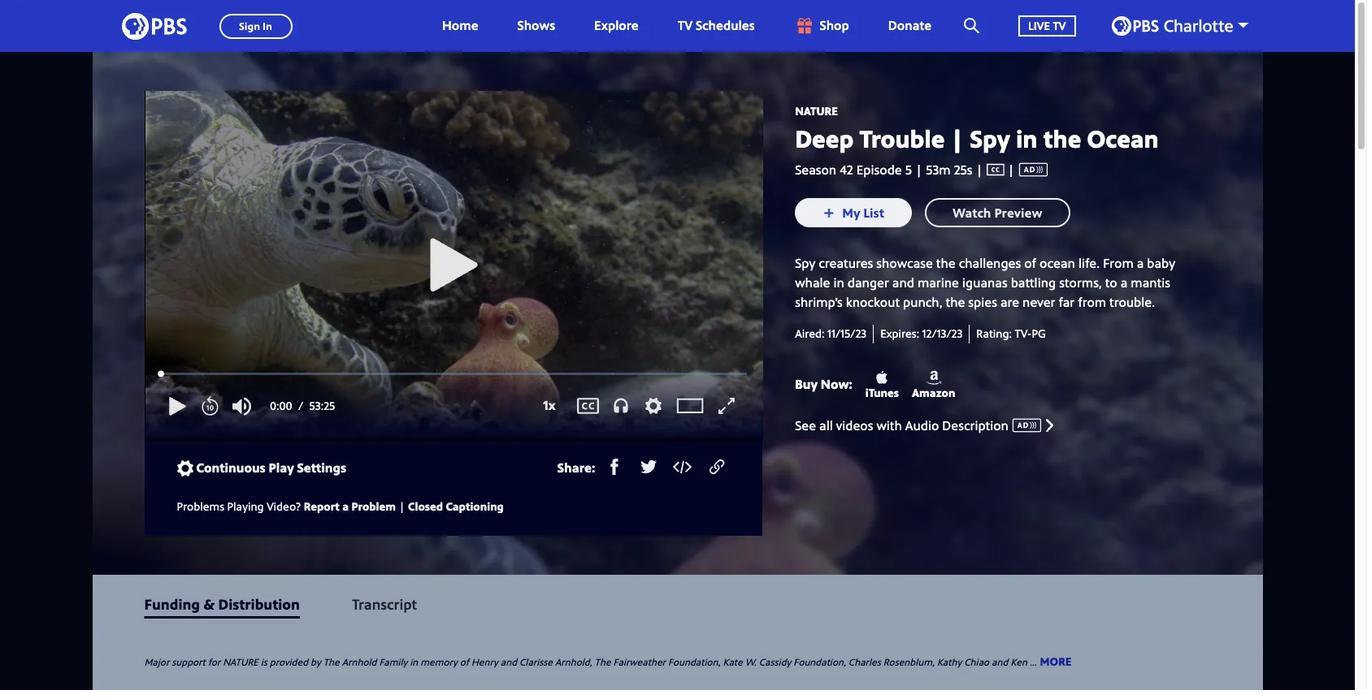 Task type: vqa. For each thing, say whether or not it's contained in the screenshot.
Up
no



Task type: locate. For each thing, give the bounding box(es) containing it.
tv left schedules
[[678, 17, 693, 34]]

and right henry
[[500, 656, 517, 670]]

spy
[[970, 122, 1010, 155], [795, 255, 815, 273]]

11/15/23
[[827, 326, 867, 342]]

1 vertical spatial of
[[460, 656, 469, 670]]

report
[[304, 499, 340, 514]]

far
[[1059, 294, 1075, 312]]

tv
[[678, 17, 693, 34], [1053, 18, 1066, 33]]

the
[[323, 656, 340, 670], [595, 656, 611, 670]]

0 horizontal spatial foundation,
[[668, 656, 721, 670]]

1 vertical spatial in
[[833, 274, 844, 292]]

season 42 episode 5 | 53m 25s
[[795, 161, 973, 178]]

1 vertical spatial spy
[[795, 255, 815, 273]]

search image
[[964, 18, 980, 33]]

a right report on the bottom left
[[342, 499, 349, 514]]

and for danger
[[892, 274, 914, 292]]

the inside nature deep trouble | spy in the ocean
[[1043, 122, 1081, 155]]

life.
[[1078, 255, 1100, 273]]

to
[[1105, 274, 1117, 292]]

| up 25s
[[951, 122, 964, 155]]

rating:
[[976, 326, 1012, 342]]

live tv
[[1028, 18, 1066, 33]]

of
[[1024, 255, 1036, 273], [460, 656, 469, 670]]

spy up whale
[[795, 255, 815, 273]]

and
[[892, 274, 914, 292], [500, 656, 517, 670], [992, 656, 1008, 670]]

0 horizontal spatial spy
[[795, 255, 815, 273]]

0 vertical spatial the
[[1043, 122, 1081, 155]]

and inside the spy creatures showcase the challenges of ocean life. from a baby whale in danger and marine iguanas battling storms, to a mantis shrimp's knockout punch, the spies are never far from trouble.
[[892, 274, 914, 292]]

1 horizontal spatial in
[[833, 274, 844, 292]]

see all videos with audio description link
[[795, 414, 1211, 438]]

see all videos with audio description
[[795, 417, 1009, 435]]

funding & distribution
[[144, 595, 300, 614]]

support
[[172, 656, 205, 670]]

the right arnhold,
[[595, 656, 611, 670]]

kathy
[[937, 656, 962, 670]]

transcript
[[352, 595, 417, 614]]

2 foundation, from the left
[[794, 656, 846, 670]]

tv right live
[[1053, 18, 1066, 33]]

1 vertical spatial a
[[1121, 274, 1128, 292]]

arnhold
[[342, 656, 377, 670]]

0 vertical spatial of
[[1024, 255, 1036, 273]]

and down showcase
[[892, 274, 914, 292]]

0 vertical spatial in
[[1016, 122, 1038, 155]]

shows
[[517, 17, 555, 34]]

of up the battling
[[1024, 255, 1036, 273]]

henry
[[471, 656, 498, 670]]

1 horizontal spatial and
[[892, 274, 914, 292]]

the up marine
[[936, 255, 956, 273]]

and for henry
[[500, 656, 517, 670]]

in
[[1016, 122, 1038, 155], [833, 274, 844, 292], [410, 656, 418, 670]]

0 horizontal spatial and
[[500, 656, 517, 670]]

the
[[1043, 122, 1081, 155], [936, 255, 956, 273], [946, 294, 965, 312]]

0 vertical spatial spy
[[970, 122, 1010, 155]]

in inside the spy creatures showcase the challenges of ocean life. from a baby whale in danger and marine iguanas battling storms, to a mantis shrimp's knockout punch, the spies are never far from trouble.
[[833, 274, 844, 292]]

1 horizontal spatial the
[[595, 656, 611, 670]]

2 vertical spatial in
[[410, 656, 418, 670]]

of left henry
[[460, 656, 469, 670]]

problems playing video? report a problem | closed captioning
[[177, 499, 504, 514]]

a
[[1137, 255, 1144, 273], [1121, 274, 1128, 292], [342, 499, 349, 514]]

1 horizontal spatial foundation,
[[794, 656, 846, 670]]

1 horizontal spatial a
[[1121, 274, 1128, 292]]

rating: tv-pg
[[976, 326, 1046, 342]]

foundation,
[[668, 656, 721, 670], [794, 656, 846, 670]]

a left baby
[[1137, 255, 1144, 273]]

1 horizontal spatial of
[[1024, 255, 1036, 273]]

the down marine
[[946, 294, 965, 312]]

showcase
[[876, 255, 933, 273]]

tab list
[[92, 575, 1263, 634]]

0 horizontal spatial the
[[323, 656, 340, 670]]

0 vertical spatial a
[[1137, 255, 1144, 273]]

battling
[[1011, 274, 1056, 292]]

for
[[208, 656, 220, 670]]

the left 'ocean'
[[1043, 122, 1081, 155]]

53m
[[926, 161, 951, 178]]

2 vertical spatial a
[[342, 499, 349, 514]]

provided
[[270, 656, 308, 670]]

nature
[[223, 656, 258, 670]]

audio
[[905, 417, 939, 435]]

fairweather
[[613, 656, 666, 670]]

12/13/23
[[922, 326, 963, 342]]

foundation, left kate
[[668, 656, 721, 670]]

25s
[[954, 161, 973, 178]]

amazon
[[912, 385, 955, 400]]

0 horizontal spatial of
[[460, 656, 469, 670]]

in inside major support for nature is provided by the arnhold family in memory of henry and clarisse arnhold, the fairweather foundation, kate w. cassidy foundation, charles rosenblum, kathy chiao and ken … more
[[410, 656, 418, 670]]

settings
[[297, 459, 346, 477]]

tab list containing funding & distribution
[[92, 575, 1263, 634]]

are
[[1000, 294, 1019, 312]]

1 horizontal spatial tv
[[1053, 18, 1066, 33]]

foundation, right the cassidy on the bottom right of the page
[[794, 656, 846, 670]]

in inside nature deep trouble | spy in the ocean
[[1016, 122, 1038, 155]]

funding
[[144, 595, 200, 614]]

the right by
[[323, 656, 340, 670]]

tv-
[[1015, 326, 1032, 342]]

continuous
[[196, 459, 266, 477]]

2 horizontal spatial a
[[1137, 255, 1144, 273]]

…
[[1030, 656, 1037, 670]]

description
[[942, 417, 1009, 435]]

itunes link
[[865, 370, 899, 401]]

facebook image
[[607, 459, 623, 476]]

and left ken on the bottom of page
[[992, 656, 1008, 670]]

1 vertical spatial the
[[936, 255, 956, 273]]

whale
[[795, 274, 830, 292]]

home
[[442, 17, 478, 34]]

punch,
[[903, 294, 943, 312]]

live
[[1028, 18, 1050, 33]]

spy up 25s
[[970, 122, 1010, 155]]

spies
[[968, 294, 997, 312]]

0 horizontal spatial in
[[410, 656, 418, 670]]

2 horizontal spatial in
[[1016, 122, 1038, 155]]

family
[[379, 656, 407, 670]]

marine
[[918, 274, 959, 292]]

5
[[905, 161, 912, 178]]

a right "to"
[[1121, 274, 1128, 292]]

spy inside nature deep trouble | spy in the ocean
[[970, 122, 1010, 155]]

1 horizontal spatial spy
[[970, 122, 1010, 155]]

share:
[[557, 459, 595, 477]]

home link
[[426, 0, 495, 52]]

ocean
[[1087, 122, 1159, 155]]

of inside the spy creatures showcase the challenges of ocean life. from a baby whale in danger and marine iguanas battling storms, to a mantis shrimp's knockout punch, the spies are never far from trouble.
[[1024, 255, 1036, 273]]

baby
[[1147, 255, 1175, 273]]

trouble.
[[1110, 294, 1155, 312]]

deep
[[795, 122, 854, 155]]

nature
[[795, 103, 838, 119]]



Task type: describe. For each thing, give the bounding box(es) containing it.
donate link
[[872, 0, 948, 52]]

distribution
[[218, 595, 300, 614]]

with
[[877, 417, 902, 435]]

report a problem button
[[304, 496, 396, 517]]

play
[[269, 459, 294, 477]]

nature link
[[795, 103, 838, 119]]

aired:           11/15/23
[[795, 326, 867, 342]]

twitter image
[[641, 459, 657, 476]]

now:
[[821, 376, 852, 394]]

closed captioning link
[[408, 499, 504, 514]]

tv schedules
[[678, 17, 755, 34]]

amazon link
[[912, 370, 955, 401]]

pbs charlotte image
[[1112, 16, 1233, 36]]

0 horizontal spatial a
[[342, 499, 349, 514]]

expires:         12/13/23
[[880, 326, 963, 342]]

shop
[[820, 17, 849, 34]]

see
[[795, 417, 816, 435]]

problem
[[351, 499, 396, 514]]

season
[[795, 161, 837, 178]]

major
[[144, 656, 169, 670]]

&
[[203, 595, 215, 614]]

0 horizontal spatial tv
[[678, 17, 693, 34]]

chiao
[[964, 656, 989, 670]]

itunes
[[865, 385, 899, 400]]

arnhold,
[[555, 656, 592, 670]]

episode
[[857, 161, 902, 178]]

from
[[1078, 294, 1106, 312]]

captioning
[[446, 499, 504, 514]]

problems
[[177, 499, 224, 514]]

buy now:
[[795, 376, 852, 394]]

shop link
[[777, 0, 865, 52]]

spy inside the spy creatures showcase the challenges of ocean life. from a baby whale in danger and marine iguanas battling storms, to a mantis shrimp's knockout punch, the spies are never far from trouble.
[[795, 255, 815, 273]]

tv schedules link
[[661, 0, 771, 52]]

ken
[[1011, 656, 1027, 670]]

pbs image
[[122, 8, 187, 44]]

42
[[840, 161, 853, 178]]

memory
[[420, 656, 457, 670]]

mantis
[[1131, 274, 1170, 292]]

2 horizontal spatial and
[[992, 656, 1008, 670]]

expires:
[[880, 326, 919, 342]]

w.
[[745, 656, 757, 670]]

| right 5
[[915, 161, 923, 178]]

| right 25s
[[1004, 161, 1018, 178]]

schedules
[[696, 17, 755, 34]]

knockout
[[846, 294, 900, 312]]

videos
[[836, 417, 873, 435]]

donate
[[888, 17, 932, 34]]

is
[[261, 656, 267, 670]]

never
[[1023, 294, 1055, 312]]

charles
[[848, 656, 881, 670]]

1 foundation, from the left
[[668, 656, 721, 670]]

creatures
[[819, 255, 873, 273]]

shows link
[[501, 0, 571, 52]]

2 the from the left
[[595, 656, 611, 670]]

funding & distribution link
[[144, 595, 300, 614]]

danger
[[848, 274, 889, 292]]

iguanas
[[962, 274, 1008, 292]]

rosenblum,
[[883, 656, 935, 670]]

more button
[[1037, 653, 1072, 671]]

live tv link
[[1002, 0, 1092, 52]]

explore
[[594, 17, 639, 34]]

storms,
[[1059, 274, 1102, 292]]

major support for nature is provided by the arnhold family in memory of henry and clarisse arnhold, the fairweather foundation, kate w. cassidy foundation, charles rosenblum, kathy chiao and ken … more
[[144, 654, 1072, 670]]

continuous play settings
[[196, 459, 346, 477]]

by
[[311, 656, 321, 670]]

1 the from the left
[[323, 656, 340, 670]]

of inside major support for nature is provided by the arnhold family in memory of henry and clarisse arnhold, the fairweather foundation, kate w. cassidy foundation, charles rosenblum, kathy chiao and ken … more
[[460, 656, 469, 670]]

video?
[[267, 499, 301, 514]]

challenges
[[959, 255, 1021, 273]]

playing
[[227, 499, 264, 514]]

spy creatures showcase the challenges of ocean life. from a baby whale in danger and marine iguanas battling storms, to a mantis shrimp's knockout punch, the spies are never far from trouble.
[[795, 255, 1175, 312]]

shrimp's
[[795, 294, 843, 312]]

ocean
[[1040, 255, 1075, 273]]

explore link
[[578, 0, 655, 52]]

cassidy
[[759, 656, 791, 670]]

closed
[[408, 499, 443, 514]]

| inside nature deep trouble | spy in the ocean
[[951, 122, 964, 155]]

trouble
[[859, 122, 945, 155]]

more
[[1040, 654, 1072, 670]]

2 vertical spatial the
[[946, 294, 965, 312]]

| down nature deep trouble | spy in the ocean
[[973, 161, 987, 178]]

all
[[819, 417, 833, 435]]

| left closed
[[399, 499, 405, 514]]

nature deep trouble | spy in the ocean
[[795, 103, 1159, 155]]

clarisse
[[519, 656, 553, 670]]



